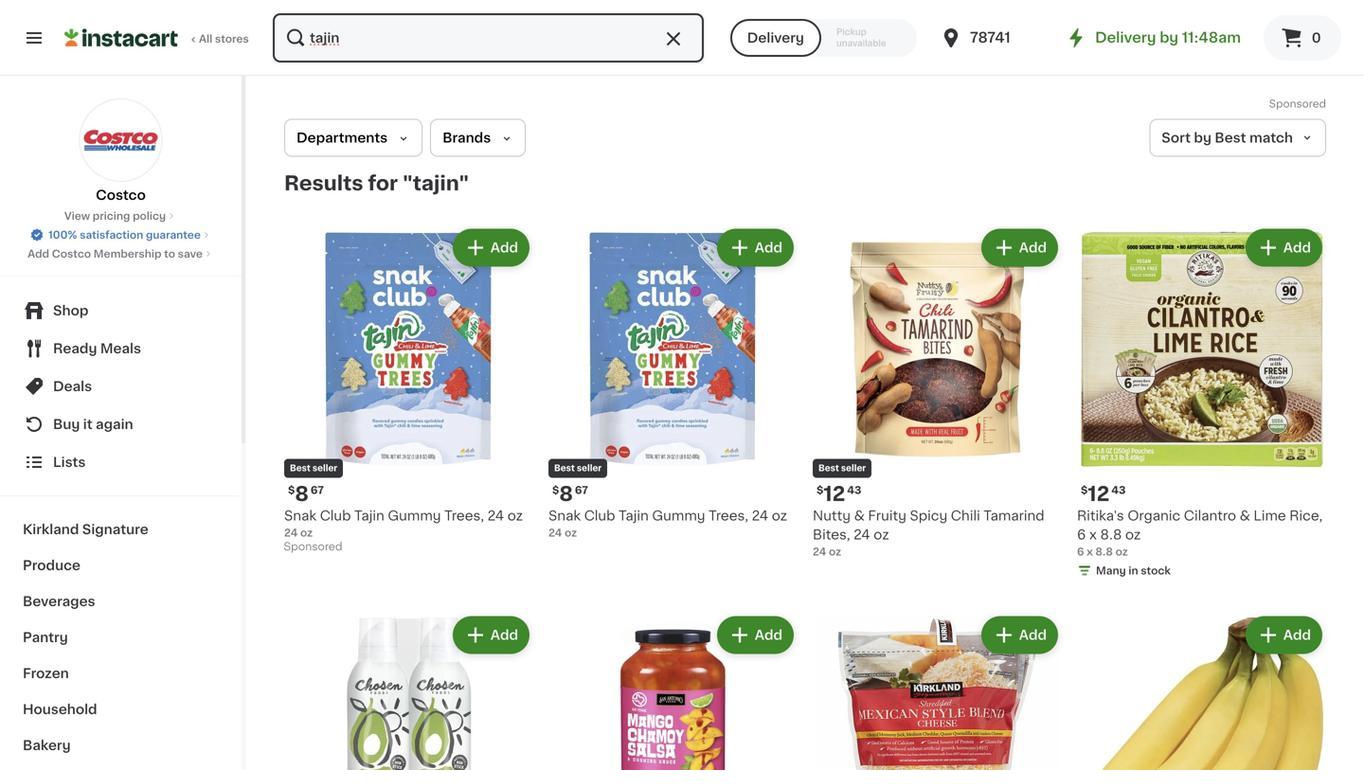 Task type: describe. For each thing, give the bounding box(es) containing it.
1 trees, from the left
[[445, 509, 484, 523]]

lists
[[53, 456, 86, 469]]

2 gummy from the left
[[652, 509, 706, 523]]

to
[[164, 249, 175, 259]]

buy
[[53, 418, 80, 431]]

results for "tajin"
[[284, 173, 469, 193]]

beverages
[[23, 595, 95, 608]]

policy
[[133, 211, 166, 221]]

service type group
[[731, 19, 917, 57]]

stores
[[215, 34, 249, 44]]

shop link
[[11, 292, 230, 330]]

match
[[1250, 131, 1294, 145]]

43 for nutty & fruity spicy chili tamarind bites, 24 oz
[[848, 485, 862, 496]]

departments button
[[284, 119, 423, 157]]

& inside ritika's organic cilantro & lime rice, 6 x 8.8 oz 6 x 8.8 oz
[[1240, 509, 1251, 523]]

1 $ 8 67 from the left
[[288, 484, 324, 504]]

ready meals
[[53, 342, 141, 355]]

spo
[[1270, 99, 1290, 109]]

shop
[[53, 304, 89, 317]]

buy it again
[[53, 418, 133, 431]]

add costco membership to save link
[[28, 246, 214, 262]]

again
[[96, 418, 133, 431]]

2 67 from the left
[[575, 485, 588, 496]]

buy it again link
[[11, 406, 230, 444]]

guarantee
[[146, 230, 201, 240]]

departments
[[297, 131, 388, 145]]

Search field
[[273, 13, 704, 63]]

kirkland
[[23, 523, 79, 536]]

3 seller from the left
[[842, 464, 866, 473]]

$ 12 43 for nutty & fruity spicy chili tamarind bites, 24 oz
[[817, 484, 862, 504]]

chili
[[951, 509, 981, 523]]

costco logo image
[[79, 99, 163, 182]]

12 for nutty & fruity spicy chili tamarind bites, 24 oz
[[824, 484, 846, 504]]

cilantro
[[1185, 509, 1237, 523]]

instacart logo image
[[64, 27, 178, 49]]

100%
[[48, 230, 77, 240]]

pantry link
[[11, 620, 230, 656]]

in
[[1129, 566, 1139, 576]]

0 button
[[1264, 15, 1342, 61]]

0 vertical spatial x
[[1090, 528, 1097, 542]]

kirkland signature link
[[11, 512, 230, 548]]

pantry
[[23, 631, 68, 644]]

12 for ritika's organic cilantro & lime rice, 6 x 8.8 oz
[[1088, 484, 1110, 504]]

1 vertical spatial x
[[1087, 547, 1093, 557]]

bites,
[[813, 528, 851, 542]]

signature
[[82, 523, 148, 536]]

view pricing policy
[[64, 211, 166, 221]]

costco link
[[79, 99, 163, 205]]

1 6 from the top
[[1078, 528, 1086, 542]]

meals
[[100, 342, 141, 355]]

ready
[[53, 342, 97, 355]]

all
[[199, 34, 213, 44]]

delivery button
[[731, 19, 822, 57]]

produce
[[23, 559, 81, 572]]

fruity
[[869, 509, 907, 523]]

rice,
[[1290, 509, 1323, 523]]

1 $ from the left
[[288, 485, 295, 496]]

2 $ 8 67 from the left
[[553, 484, 588, 504]]

tamarind
[[984, 509, 1045, 523]]

0
[[1312, 31, 1322, 45]]

100% satisfaction guarantee button
[[29, 224, 212, 243]]

"tajin"
[[403, 173, 469, 193]]

ritika's
[[1078, 509, 1125, 523]]

satisfaction
[[80, 230, 143, 240]]

78741 button
[[940, 11, 1054, 64]]

by for delivery
[[1160, 31, 1179, 45]]

household
[[23, 703, 97, 717]]

2 seller from the left
[[577, 464, 602, 473]]

1 snak club tajin gummy trees, 24 oz 24 oz from the left
[[284, 509, 523, 538]]

1 club from the left
[[320, 509, 351, 523]]

78741
[[970, 31, 1011, 45]]

spicy
[[910, 509, 948, 523]]

1 8 from the left
[[295, 484, 309, 504]]

nutty & fruity spicy chili tamarind bites, 24 oz 24 oz
[[813, 509, 1045, 557]]



Task type: locate. For each thing, give the bounding box(es) containing it.
1 horizontal spatial 8
[[559, 484, 573, 504]]

0 vertical spatial costco
[[96, 189, 146, 202]]

24
[[488, 509, 504, 523], [752, 509, 769, 523], [284, 528, 298, 538], [549, 528, 562, 538], [854, 528, 871, 542], [813, 547, 827, 557]]

0 horizontal spatial snak club tajin gummy trees, 24 oz 24 oz
[[284, 509, 523, 538]]

1 horizontal spatial tajin
[[619, 509, 649, 523]]

1 & from the left
[[854, 509, 865, 523]]

tajin
[[354, 509, 385, 523], [619, 509, 649, 523]]

2 horizontal spatial seller
[[842, 464, 866, 473]]

product group
[[284, 225, 534, 558], [549, 225, 798, 541], [813, 225, 1062, 560], [1078, 225, 1327, 582], [284, 613, 534, 771], [549, 613, 798, 771], [813, 613, 1062, 771], [1078, 613, 1327, 771]]

Best match Sort by field
[[1150, 119, 1327, 157]]

sort by best match
[[1162, 131, 1294, 145]]

snak
[[284, 509, 317, 523], [549, 509, 581, 523]]

costco down the 100%
[[52, 249, 91, 259]]

0 horizontal spatial 43
[[848, 485, 862, 496]]

0 horizontal spatial seller
[[313, 464, 338, 473]]

frozen
[[23, 667, 69, 680]]

3 $ from the left
[[817, 485, 824, 496]]

club
[[320, 509, 351, 523], [584, 509, 616, 523]]

1 tajin from the left
[[354, 509, 385, 523]]

0 horizontal spatial costco
[[52, 249, 91, 259]]

3 best seller from the left
[[819, 464, 866, 473]]

1 horizontal spatial by
[[1195, 131, 1212, 145]]

43 up ritika's
[[1112, 485, 1126, 496]]

costco inside the add costco membership to save "link"
[[52, 249, 91, 259]]

0 horizontal spatial 12
[[824, 484, 846, 504]]

delivery by 11:48am link
[[1065, 27, 1242, 49]]

ritika's organic cilantro & lime rice, 6 x 8.8 oz 6 x 8.8 oz
[[1078, 509, 1323, 557]]

$ 12 43 up nutty
[[817, 484, 862, 504]]

ready meals button
[[11, 330, 230, 368]]

all stores link
[[64, 11, 250, 64]]

seller
[[313, 464, 338, 473], [577, 464, 602, 473], [842, 464, 866, 473]]

0 horizontal spatial 8
[[295, 484, 309, 504]]

8
[[295, 484, 309, 504], [559, 484, 573, 504]]

pricing
[[93, 211, 130, 221]]

1 horizontal spatial 67
[[575, 485, 588, 496]]

1 $ 12 43 from the left
[[817, 484, 862, 504]]

0 horizontal spatial by
[[1160, 31, 1179, 45]]

0 vertical spatial by
[[1160, 31, 1179, 45]]

2 43 from the left
[[1112, 485, 1126, 496]]

1 gummy from the left
[[388, 509, 441, 523]]

1 horizontal spatial 43
[[1112, 485, 1126, 496]]

many
[[1097, 566, 1127, 576]]

oz
[[508, 509, 523, 523], [772, 509, 788, 523], [300, 528, 313, 538], [565, 528, 577, 538], [874, 528, 890, 542], [1126, 528, 1141, 542], [829, 547, 842, 557], [1116, 547, 1129, 557]]

2 snak from the left
[[549, 509, 581, 523]]

results
[[284, 173, 363, 193]]

deals
[[53, 380, 92, 393]]

trees,
[[445, 509, 484, 523], [709, 509, 749, 523]]

1 best seller from the left
[[290, 464, 338, 473]]

kirkland signature
[[23, 523, 148, 536]]

1 horizontal spatial $ 8 67
[[553, 484, 588, 504]]

0 vertical spatial 8.8
[[1101, 528, 1123, 542]]

$ 8 67
[[288, 484, 324, 504], [553, 484, 588, 504]]

brands
[[443, 131, 491, 145]]

8.8 up the many
[[1096, 547, 1114, 557]]

sponsored badge image
[[284, 542, 342, 553]]

1 horizontal spatial 12
[[1088, 484, 1110, 504]]

by
[[1160, 31, 1179, 45], [1195, 131, 1212, 145]]

0 horizontal spatial trees,
[[445, 509, 484, 523]]

1 horizontal spatial costco
[[96, 189, 146, 202]]

1 horizontal spatial trees,
[[709, 509, 749, 523]]

delivery for delivery by 11:48am
[[1096, 31, 1157, 45]]

0 horizontal spatial $ 8 67
[[288, 484, 324, 504]]

None search field
[[271, 11, 706, 64]]

4 $ from the left
[[1081, 485, 1088, 496]]

add
[[491, 241, 518, 254], [755, 241, 783, 254], [1020, 241, 1047, 254], [1284, 241, 1312, 254], [28, 249, 49, 259], [491, 629, 518, 642], [755, 629, 783, 642], [1020, 629, 1047, 642], [1284, 629, 1312, 642]]

0 horizontal spatial best seller
[[290, 464, 338, 473]]

1 snak from the left
[[284, 509, 317, 523]]

$ 12 43
[[817, 484, 862, 504], [1081, 484, 1126, 504]]

2 horizontal spatial best seller
[[819, 464, 866, 473]]

2 trees, from the left
[[709, 509, 749, 523]]

for
[[368, 173, 398, 193]]

organic
[[1128, 509, 1181, 523]]

household link
[[11, 692, 230, 728]]

1 67 from the left
[[311, 485, 324, 496]]

& left lime
[[1240, 509, 1251, 523]]

gummy
[[388, 509, 441, 523], [652, 509, 706, 523]]

1 12 from the left
[[824, 484, 846, 504]]

6
[[1078, 528, 1086, 542], [1078, 547, 1085, 557]]

by inside field
[[1195, 131, 1212, 145]]

add inside "link"
[[28, 249, 49, 259]]

12
[[824, 484, 846, 504], [1088, 484, 1110, 504]]

x
[[1090, 528, 1097, 542], [1087, 547, 1093, 557]]

produce link
[[11, 548, 230, 584]]

1 horizontal spatial best seller
[[554, 464, 602, 473]]

11:48am
[[1183, 31, 1242, 45]]

0 vertical spatial 6
[[1078, 528, 1086, 542]]

1 horizontal spatial snak
[[549, 509, 581, 523]]

0 horizontal spatial $ 12 43
[[817, 484, 862, 504]]

nsored
[[1290, 99, 1327, 109]]

1 vertical spatial 8.8
[[1096, 547, 1114, 557]]

& inside the nutty & fruity spicy chili tamarind bites, 24 oz 24 oz
[[854, 509, 865, 523]]

$ 12 43 for ritika's organic cilantro & lime rice, 6 x 8.8 oz
[[1081, 484, 1126, 504]]

12 up ritika's
[[1088, 484, 1110, 504]]

2 & from the left
[[1240, 509, 1251, 523]]

best inside "best match sort by" field
[[1215, 131, 1247, 145]]

all stores
[[199, 34, 249, 44]]

sort
[[1162, 131, 1191, 145]]

1 vertical spatial costco
[[52, 249, 91, 259]]

ready meals link
[[11, 330, 230, 368]]

costco inside costco link
[[96, 189, 146, 202]]

1 43 from the left
[[848, 485, 862, 496]]

many in stock
[[1097, 566, 1171, 576]]

0 horizontal spatial club
[[320, 509, 351, 523]]

1 horizontal spatial delivery
[[1096, 31, 1157, 45]]

2 snak club tajin gummy trees, 24 oz 24 oz from the left
[[549, 509, 788, 538]]

1 horizontal spatial snak club tajin gummy trees, 24 oz 24 oz
[[549, 509, 788, 538]]

1 horizontal spatial gummy
[[652, 509, 706, 523]]

by right sort
[[1195, 131, 1212, 145]]

2 best seller from the left
[[554, 464, 602, 473]]

delivery for delivery
[[748, 31, 805, 45]]

2 $ from the left
[[553, 485, 559, 496]]

best seller
[[290, 464, 338, 473], [554, 464, 602, 473], [819, 464, 866, 473]]

lists link
[[11, 444, 230, 481]]

nutty
[[813, 509, 851, 523]]

deals link
[[11, 368, 230, 406]]

2 8 from the left
[[559, 484, 573, 504]]

best
[[1215, 131, 1247, 145], [290, 464, 311, 473], [554, 464, 575, 473], [819, 464, 840, 473]]

100% satisfaction guarantee
[[48, 230, 201, 240]]

view pricing policy link
[[64, 209, 177, 224]]

$ 12 43 up ritika's
[[1081, 484, 1126, 504]]

2 12 from the left
[[1088, 484, 1110, 504]]

1 horizontal spatial club
[[584, 509, 616, 523]]

2 6 from the top
[[1078, 547, 1085, 557]]

bakery link
[[11, 728, 230, 764]]

it
[[83, 418, 93, 431]]

bakery
[[23, 739, 71, 753]]

2 tajin from the left
[[619, 509, 649, 523]]

43 for ritika's organic cilantro & lime rice, 6 x 8.8 oz
[[1112, 485, 1126, 496]]

delivery by 11:48am
[[1096, 31, 1242, 45]]

0 horizontal spatial snak
[[284, 509, 317, 523]]

stock
[[1141, 566, 1171, 576]]

2 $ 12 43 from the left
[[1081, 484, 1126, 504]]

43 up nutty
[[848, 485, 862, 496]]

1 horizontal spatial &
[[1240, 509, 1251, 523]]

1 seller from the left
[[313, 464, 338, 473]]

& right nutty
[[854, 509, 865, 523]]

12 up nutty
[[824, 484, 846, 504]]

brands button
[[430, 119, 526, 157]]

1 horizontal spatial seller
[[577, 464, 602, 473]]

costco
[[96, 189, 146, 202], [52, 249, 91, 259]]

1 vertical spatial 6
[[1078, 547, 1085, 557]]

8.8 down ritika's
[[1101, 528, 1123, 542]]

by left 11:48am
[[1160, 31, 1179, 45]]

costco up view pricing policy link
[[96, 189, 146, 202]]

save
[[178, 249, 203, 259]]

0 horizontal spatial &
[[854, 509, 865, 523]]

2 club from the left
[[584, 509, 616, 523]]

1 horizontal spatial $ 12 43
[[1081, 484, 1126, 504]]

beverages link
[[11, 584, 230, 620]]

lime
[[1254, 509, 1287, 523]]

8.8
[[1101, 528, 1123, 542], [1096, 547, 1114, 557]]

0 horizontal spatial gummy
[[388, 509, 441, 523]]

delivery
[[1096, 31, 1157, 45], [748, 31, 805, 45]]

0 horizontal spatial tajin
[[354, 509, 385, 523]]

1 vertical spatial by
[[1195, 131, 1212, 145]]

by for sort
[[1195, 131, 1212, 145]]

view
[[64, 211, 90, 221]]

membership
[[94, 249, 162, 259]]

0 horizontal spatial 67
[[311, 485, 324, 496]]

delivery inside button
[[748, 31, 805, 45]]

add costco membership to save
[[28, 249, 203, 259]]

frozen link
[[11, 656, 230, 692]]

0 horizontal spatial delivery
[[748, 31, 805, 45]]



Task type: vqa. For each thing, say whether or not it's contained in the screenshot.
237
no



